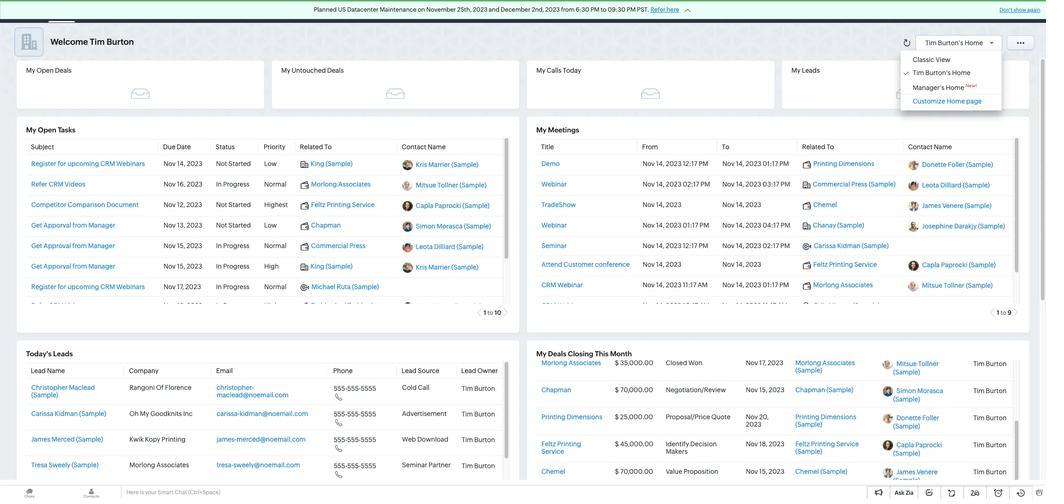 Task type: describe. For each thing, give the bounding box(es) containing it.
apporval for nov 15, 2023
[[44, 263, 71, 270]]

from for normal
[[72, 242, 87, 250]]

register for upcoming crm webinars link for nov 14, 2023
[[31, 160, 145, 168]]

quotes
[[465, 8, 487, 15]]

hirpara
[[829, 302, 852, 309]]

01:17 for am
[[763, 281, 778, 289]]

in progress for michael ruta (sample)
[[216, 283, 249, 291]]

nov 18, 2023
[[746, 441, 785, 448]]

mitsue tollner (sample) link for normal
[[416, 182, 487, 189]]

1 horizontal spatial leota
[[922, 182, 939, 189]]

refer crm videos for high
[[31, 302, 85, 309]]

for for nov 17, 2023
[[58, 283, 66, 291]]

1 horizontal spatial 17,
[[759, 359, 766, 367]]

simon morasca (sample) link for low
[[416, 223, 491, 230]]

am left felix
[[778, 302, 788, 309]]

invoices
[[620, 8, 645, 15]]

pst.
[[637, 6, 649, 13]]

mitsue tollner (sample) for nov 17, 2023
[[893, 360, 939, 376]]

value
[[666, 468, 682, 475]]

kris marrier (sample) link for high
[[416, 264, 478, 271]]

0 vertical spatial tim burton's home link
[[926, 39, 997, 46]]

webinars for nov 17, 2023
[[116, 283, 145, 291]]

marrier for low
[[428, 161, 450, 169]]

value proposition
[[666, 468, 718, 475]]

home up classic view link
[[965, 39, 983, 46]]

0 horizontal spatial nov 14, 2023 11:17 am
[[643, 281, 708, 289]]

0 horizontal spatial carissa
[[31, 410, 53, 417]]

0 vertical spatial printing dimensions
[[813, 160, 874, 168]]

in for michael
[[216, 283, 222, 291]]

$ 25,000.00
[[615, 413, 653, 421]]

1 vertical spatial mitsue tollner (sample) link
[[922, 282, 993, 290]]

not for nov 12, 2023
[[216, 201, 227, 209]]

printing inside feltz printing service (sample)
[[811, 441, 835, 448]]

2 contact name from the left
[[908, 143, 952, 151]]

contacts image
[[62, 486, 121, 499]]

0 vertical spatial morlong associates link
[[300, 181, 371, 189]]

(sample) inside printing dimensions (sample)
[[795, 421, 822, 428]]

manager for low
[[88, 222, 115, 229]]

tresa-sweely@noemail.com link
[[217, 461, 300, 469]]

1 contact from the left
[[402, 143, 426, 151]]

$ 70,000.00 for negotiation/review
[[615, 386, 653, 394]]

sage wieser (sample) link
[[416, 303, 482, 310]]

title
[[541, 143, 554, 151]]

(sample) inside christopher maclead (sample)
[[31, 392, 58, 399]]

0 horizontal spatial feltz printing service link
[[300, 201, 375, 210]]

0 vertical spatial refer
[[651, 6, 666, 13]]

0 horizontal spatial 17,
[[177, 283, 184, 291]]

home up new!
[[952, 69, 971, 76]]

2 vertical spatial feltz printing service
[[542, 441, 581, 455]]

04:17
[[763, 222, 780, 229]]

mitsue tollner (sample) link for nov 17, 2023
[[893, 360, 939, 376]]

tresa-
[[217, 461, 233, 469]]

refer here link
[[651, 6, 679, 13]]

my deals closing this month
[[536, 350, 632, 358]]

seminar partner
[[402, 461, 451, 469]]

0 horizontal spatial name
[[47, 367, 65, 375]]

purchase orders link
[[548, 0, 613, 23]]

1 truhlar from the left
[[311, 302, 332, 309]]

0 horizontal spatial carissa kidman (sample)
[[31, 410, 106, 417]]

1 horizontal spatial carissa kidman (sample) link
[[803, 242, 889, 250]]

crm webinar for nov 14, 2023 11:17 am
[[542, 281, 583, 289]]

01:17 for pm
[[763, 160, 778, 168]]

create menu image
[[888, 6, 899, 17]]

email
[[216, 367, 233, 375]]

manager for normal
[[88, 242, 115, 250]]

refer crm videos for normal
[[31, 181, 85, 188]]

1 horizontal spatial morlong associates link
[[542, 359, 601, 367]]

welcome
[[50, 37, 88, 47]]

chanay (sample)
[[813, 222, 864, 229]]

paprocki for morasca
[[916, 441, 942, 449]]

morlong inside the morlong associates (sample)
[[795, 359, 821, 367]]

tresa
[[31, 461, 47, 469]]

truhlar and truhlar attys
[[311, 302, 386, 309]]

leota dilliard (sample) for leota dilliard (sample) link to the bottom
[[416, 243, 484, 251]]

king (sample) for high
[[311, 263, 353, 270]]

1 related from the left
[[300, 143, 323, 151]]

marketplace element
[[961, 0, 980, 23]]

morasca for nov 15, 2023
[[918, 387, 943, 395]]

feltz printing service (sample) link
[[795, 441, 859, 455]]

nov 14, 2023 01:17 pm for am
[[723, 281, 789, 289]]

$ for associates
[[615, 359, 619, 367]]

1 vertical spatial carissa kidman (sample) link
[[31, 410, 106, 417]]

get apporval from manager link for nov 15, 2023
[[31, 263, 115, 270]]

started for nov 14, 2023
[[228, 160, 251, 168]]

0 vertical spatial feltz printing service
[[311, 201, 375, 209]]

1 vertical spatial chapman link
[[542, 386, 571, 394]]

open for deals
[[37, 67, 54, 74]]

0 horizontal spatial dilliard
[[434, 243, 455, 251]]

carissa-kidman@noemail.com link
[[217, 410, 308, 417]]

commercial press (sample) link
[[803, 181, 896, 189]]

venere for the bottommost james venere (sample) link
[[917, 469, 938, 476]]

1 vertical spatial tim burton's home link
[[904, 69, 999, 76]]

lead for lead name
[[31, 367, 46, 375]]

commercial for commercial press (sample)
[[813, 181, 850, 188]]

(sample) inside feltz printing service (sample)
[[795, 448, 822, 455]]

2 horizontal spatial name
[[934, 143, 952, 151]]

seminar for seminar partner
[[402, 461, 427, 469]]

orders for purchase orders
[[584, 8, 605, 15]]

2 5555 from the top
[[361, 410, 376, 418]]

chat
[[175, 489, 187, 496]]

james venere (sample) for the top james venere (sample) link
[[922, 202, 992, 210]]

due
[[163, 143, 175, 151]]

felix hirpara (sample) link
[[803, 302, 880, 310]]

james venere (sample) for the bottommost james venere (sample) link
[[893, 469, 938, 484]]

5555 for web
[[361, 436, 376, 444]]

makers
[[666, 448, 688, 455]]

1 vertical spatial mitsue tollner (sample)
[[922, 282, 993, 290]]

tresa-sweely@noemail.com
[[217, 461, 300, 469]]

tasks
[[58, 126, 76, 134]]

kopy
[[145, 436, 160, 443]]

1 vertical spatial feltz printing service
[[813, 261, 877, 268]]

leads for today's leads
[[53, 350, 73, 358]]

capla paprocki (sample) link for morasca
[[893, 441, 942, 457]]

refer for morlong associates
[[31, 181, 47, 188]]

carissa-kidman@noemail.com
[[217, 410, 308, 417]]

0 horizontal spatial 11:17
[[683, 281, 697, 289]]

upcoming for nov 17, 2023
[[68, 283, 99, 291]]

christopher maclead (sample) link
[[31, 384, 95, 399]]

proposal/price quote
[[666, 413, 731, 421]]

1 vertical spatial capla paprocki (sample) link
[[922, 262, 996, 269]]

here
[[667, 6, 679, 13]]

1 horizontal spatial leads
[[86, 8, 104, 15]]

carissa inside carissa kidman (sample) link
[[814, 242, 836, 250]]

from for low
[[73, 222, 87, 229]]

sales orders
[[502, 8, 540, 15]]

webinar link for nov 14, 2023 01:17 pm
[[542, 222, 567, 229]]

kidman@noemail.com
[[240, 410, 308, 417]]

1 vertical spatial kidman
[[55, 410, 78, 417]]

phone
[[333, 367, 353, 375]]

low for king (sample)
[[264, 160, 277, 168]]

0 horizontal spatial donette
[[897, 414, 921, 422]]

1 vertical spatial nov 14, 2023 02:17 pm
[[723, 242, 790, 250]]

0 horizontal spatial 02:17
[[683, 181, 699, 188]]

smart
[[158, 489, 174, 496]]

date
[[177, 143, 191, 151]]

chapman (sample)
[[795, 386, 854, 394]]

mitsue for nov 17, 2023
[[897, 360, 917, 368]]

1 horizontal spatial carissa kidman (sample)
[[814, 242, 889, 250]]

6:30
[[576, 6, 589, 13]]

crm webinar for nov 14, 2023 10:17 am
[[542, 302, 583, 309]]

king (sample) link for high
[[300, 263, 353, 271]]

truhlar and truhlar attys link
[[300, 302, 386, 310]]

service inside feltz printing service (sample)
[[836, 441, 859, 448]]

web
[[402, 436, 416, 443]]

1 vertical spatial capla paprocki (sample)
[[922, 262, 996, 269]]

1 vertical spatial feltz printing service link
[[803, 261, 877, 269]]

from link
[[642, 143, 658, 151]]

1 horizontal spatial nov 17, 2023
[[746, 359, 783, 367]]

and
[[334, 302, 346, 309]]

refer for truhlar and truhlar attys
[[31, 302, 47, 309]]

webinar link for nov 14, 2023 02:17 pm
[[542, 181, 567, 188]]

refer crm videos link for high
[[31, 302, 85, 309]]

tradeshow link
[[542, 201, 576, 209]]

james merced (sample) link
[[31, 436, 103, 443]]

555-555-5555 for seminar
[[334, 462, 376, 470]]

calls link
[[304, 0, 334, 23]]

1 vertical spatial donette foller (sample) link
[[893, 414, 939, 430]]

progress for morlong
[[223, 181, 249, 188]]

my untouched deals
[[281, 67, 344, 74]]

2nd,
[[532, 6, 544, 13]]

1 to 9
[[997, 309, 1012, 316]]

printing dimensions (sample) link
[[795, 413, 856, 428]]

nov 14, 2023 for tradeshow
[[643, 201, 682, 209]]

competitor comparison document
[[31, 201, 139, 209]]

crm webinar link for nov 14, 2023 11:17 am
[[542, 281, 583, 289]]

oh my goodknits inc
[[129, 410, 193, 417]]

2 horizontal spatial deals
[[548, 350, 567, 358]]

0 vertical spatial nov 17, 2023
[[164, 283, 201, 291]]

get approval from manager link
[[31, 242, 115, 250]]

negotiation/review
[[666, 386, 726, 394]]

1 for my open tasks
[[484, 309, 486, 316]]

tradeshow
[[542, 201, 576, 209]]

1 horizontal spatial name
[[428, 143, 446, 151]]

lead name
[[31, 367, 65, 375]]

1 horizontal spatial feltz printing service link
[[542, 441, 581, 455]]

to for my open tasks
[[488, 309, 493, 316]]

comparison
[[68, 201, 105, 209]]

salesinbox link
[[653, 0, 701, 23]]

0 horizontal spatial printing dimensions
[[542, 413, 602, 421]]

1 contact name from the left
[[402, 143, 446, 151]]

started for nov 12, 2023
[[228, 201, 251, 209]]

to for second related to link from the right
[[324, 143, 332, 151]]

due date link
[[163, 143, 191, 151]]

0 vertical spatial nov 14, 2023 02:17 pm
[[643, 181, 710, 188]]

attys
[[370, 302, 386, 309]]

1 horizontal spatial calls
[[547, 67, 562, 74]]

register for upcoming crm webinars for nov 17, 2023
[[31, 283, 145, 291]]

1 horizontal spatial chapman
[[542, 386, 571, 394]]

chanay
[[813, 222, 836, 229]]

merced@noemail.com
[[237, 436, 306, 443]]

simon morasca (sample) link for nov 15, 2023
[[893, 387, 943, 403]]

purchase
[[555, 8, 583, 15]]

kris marrier (sample) for low
[[416, 161, 478, 169]]

classic view link
[[904, 56, 999, 63]]

25th,
[[457, 6, 472, 13]]

company
[[129, 367, 159, 375]]

commercial press (sample)
[[813, 181, 896, 188]]

to for second related to link from the left
[[827, 143, 834, 151]]

capla paprocki (sample) link for marrier
[[416, 202, 490, 210]]

normal for commercial
[[264, 242, 287, 250]]

am for nov 14, 2023 01:17 pm
[[698, 281, 708, 289]]

closing
[[568, 350, 593, 358]]

kwik
[[129, 436, 144, 443]]

donette foller (sample) for top donette foller (sample) link
[[922, 161, 993, 169]]

tollner for normal
[[438, 182, 458, 189]]

from for high
[[73, 263, 87, 270]]

0 vertical spatial james venere (sample) link
[[922, 202, 992, 210]]

salesinbox
[[660, 8, 693, 15]]

555-555-5555 for web
[[334, 436, 376, 444]]

1 get from the top
[[31, 222, 42, 229]]

cold call
[[402, 384, 430, 392]]

1 vertical spatial morlong associates link
[[803, 281, 873, 289]]

1 horizontal spatial 11:17
[[763, 302, 776, 309]]

get for king
[[31, 263, 42, 270]]

christopher- maclead@noemail.com
[[217, 384, 289, 399]]

setup element
[[980, 0, 999, 23]]

1 vertical spatial leota dilliard (sample) link
[[416, 243, 484, 251]]

seminar for seminar link
[[542, 242, 567, 250]]

profile element
[[999, 0, 1025, 23]]

0 vertical spatial kidman
[[837, 242, 861, 250]]

wieser
[[433, 303, 453, 310]]

2 555-555-5555 from the top
[[334, 410, 376, 418]]

1 horizontal spatial to
[[601, 6, 607, 13]]

morlong associates (sample) link
[[795, 359, 855, 374]]

nov 14, 2023 04:17 pm
[[723, 222, 790, 229]]

commercial press link
[[300, 242, 366, 251]]

rangoni of florence
[[129, 384, 192, 392]]

normal for michael
[[264, 283, 287, 291]]

1 contact name link from the left
[[402, 143, 446, 151]]

0 horizontal spatial chapman link
[[300, 222, 341, 230]]

45,000.00
[[620, 441, 654, 448]]

upcoming for nov 14, 2023
[[68, 160, 99, 168]]

1 vertical spatial 01:17
[[683, 222, 698, 229]]

from left 6:30
[[561, 6, 575, 13]]

5555 for seminar
[[361, 462, 376, 470]]

1 vertical spatial nov 14, 2023 11:17 am
[[723, 302, 788, 309]]

1 vertical spatial capla
[[922, 262, 940, 269]]

competitor
[[31, 201, 66, 209]]

0 vertical spatial chemel link
[[803, 201, 837, 210]]

josephine
[[922, 223, 953, 230]]

tresa sweely (sample) link
[[31, 461, 99, 469]]

ask
[[895, 490, 905, 496]]

2 horizontal spatial mitsue
[[922, 282, 943, 290]]

1 vertical spatial paprocki
[[941, 262, 968, 269]]

lead owner link
[[461, 367, 498, 375]]

5555 for cold
[[361, 385, 376, 392]]

1 vertical spatial leota
[[416, 243, 433, 251]]

nov 16, 2023 for normal
[[164, 181, 202, 188]]

subject link
[[31, 143, 54, 151]]

2 $ from the top
[[615, 386, 619, 394]]

high for truhlar
[[264, 302, 279, 309]]

maclead@noemail.com
[[217, 392, 289, 399]]

1 vertical spatial nov 14, 2023 01:17 pm
[[643, 222, 709, 229]]

related to for second related to link from the left
[[802, 143, 834, 151]]

12:17 for nov 14, 2023 02:17 pm
[[683, 242, 697, 250]]



Task type: vqa. For each thing, say whether or not it's contained in the screenshot.


Task type: locate. For each thing, give the bounding box(es) containing it.
calls left us
[[311, 8, 326, 15]]

get for commercial
[[31, 242, 42, 250]]

$ down month
[[615, 359, 619, 367]]

1 vertical spatial kris marrier (sample) link
[[416, 264, 478, 271]]

555-555-5555 for cold
[[334, 385, 376, 392]]

normal
[[264, 181, 287, 188], [264, 242, 287, 250], [264, 283, 287, 291]]

1 marrier from the top
[[428, 161, 450, 169]]

leads for my leads
[[802, 67, 820, 74]]

refer crm videos link for normal
[[31, 181, 85, 188]]

feltz inside feltz printing service (sample)
[[795, 441, 810, 448]]

2 lead from the left
[[402, 367, 417, 375]]

carissa down christopher
[[31, 410, 53, 417]]

commercial
[[813, 181, 850, 188], [311, 242, 348, 250]]

orders right sales
[[519, 8, 540, 15]]

videos for normal
[[65, 181, 85, 188]]

1 kris marrier (sample) link from the top
[[416, 161, 478, 169]]

progress for commercial
[[223, 242, 249, 250]]

1 refer crm videos link from the top
[[31, 181, 85, 188]]

open for tasks
[[38, 126, 56, 134]]

my for my open deals
[[26, 67, 35, 74]]

kris marrier (sample)
[[416, 161, 478, 169], [416, 264, 478, 271]]

deals right untouched
[[327, 67, 344, 74]]

deals left "closing"
[[548, 350, 567, 358]]

0 vertical spatial simon morasca (sample) link
[[416, 223, 491, 230]]

nov 16, 2023 for high
[[164, 302, 202, 309]]

2 related to from the left
[[802, 143, 834, 151]]

1 horizontal spatial feltz printing service
[[542, 441, 581, 455]]

donette foller (sample)
[[922, 161, 993, 169], [893, 414, 939, 430]]

2 not started from the top
[[216, 201, 251, 209]]

from right approval
[[72, 242, 87, 250]]

chemel (sample) link
[[795, 468, 847, 475]]

0 horizontal spatial seminar
[[402, 461, 427, 469]]

1 apporval from the top
[[44, 222, 71, 229]]

page
[[967, 97, 982, 105]]

0 horizontal spatial orders
[[519, 8, 540, 15]]

0 horizontal spatial chemel link
[[542, 468, 565, 475]]

1 nov 16, 2023 from the top
[[164, 181, 202, 188]]

lead for lead owner
[[461, 367, 476, 375]]

register for upcoming crm webinars link down get approval from manager link
[[31, 283, 145, 291]]

burton's for topmost the tim burton's home link
[[938, 39, 963, 46]]

associates inside the morlong associates (sample)
[[823, 359, 855, 367]]

1 for my meetings
[[997, 309, 999, 316]]

1 horizontal spatial chapman link
[[542, 386, 571, 394]]

king (sample) for low
[[311, 160, 353, 168]]

0 vertical spatial high
[[264, 263, 279, 270]]

1 horizontal spatial mitsue
[[897, 360, 917, 368]]

0 vertical spatial mitsue
[[416, 182, 436, 189]]

$ left 45,000.00
[[615, 441, 619, 448]]

0 vertical spatial press
[[851, 181, 868, 188]]

feltz
[[311, 201, 325, 209], [813, 261, 828, 268], [542, 441, 556, 448], [795, 441, 810, 448]]

0 vertical spatial commercial
[[813, 181, 850, 188]]

0 vertical spatial get apporval from manager
[[31, 222, 115, 229]]

3 started from the top
[[228, 222, 251, 229]]

get down competitor
[[31, 222, 42, 229]]

started for nov 13, 2023
[[228, 222, 251, 229]]

2 vertical spatial capla paprocki (sample) link
[[893, 441, 942, 457]]

email link
[[216, 367, 233, 375]]

1 for from the top
[[58, 160, 66, 168]]

tim burton's home link down classic view link
[[904, 69, 999, 76]]

1 left 9 on the bottom of the page
[[997, 309, 999, 316]]

16, for normal
[[177, 181, 185, 188]]

1 upcoming from the top
[[68, 160, 99, 168]]

2 related to link from the left
[[802, 143, 834, 151]]

register for upcoming crm webinars down get approval from manager link
[[31, 283, 145, 291]]

search element
[[905, 0, 924, 23]]

2 1 from the left
[[997, 309, 999, 316]]

merced
[[52, 436, 75, 443]]

carissa kidman (sample) link down chanay (sample)
[[803, 242, 889, 250]]

1 vertical spatial james venere (sample) link
[[893, 469, 938, 484]]

0 vertical spatial upcoming
[[68, 160, 99, 168]]

james up ask zia
[[897, 469, 916, 476]]

0 vertical spatial printing dimensions link
[[803, 160, 874, 168]]

0 horizontal spatial lead
[[31, 367, 46, 375]]

5 in progress from the top
[[216, 302, 249, 309]]

2 contact from the left
[[908, 143, 933, 151]]

0 horizontal spatial capla
[[416, 202, 434, 210]]

1 to from the left
[[324, 143, 332, 151]]

refer
[[651, 6, 666, 13], [31, 181, 47, 188], [31, 302, 47, 309]]

0 horizontal spatial morlong associates link
[[300, 181, 371, 189]]

$ 45,000.00
[[615, 441, 654, 448]]

nov 14, 2023 03:17 pm
[[723, 181, 790, 188]]

1 horizontal spatial dilliard
[[941, 182, 962, 189]]

3 not from the top
[[216, 222, 227, 229]]

am up 10:17 in the right bottom of the page
[[698, 281, 708, 289]]

2 webinar link from the top
[[542, 222, 567, 229]]

darakjy
[[954, 223, 977, 230]]

4 in progress from the top
[[216, 283, 249, 291]]

open down welcome
[[37, 67, 54, 74]]

2 to from the left
[[722, 143, 729, 151]]

paprocki inside capla paprocki (sample)
[[916, 441, 942, 449]]

nov 17, 2023
[[164, 283, 201, 291], [746, 359, 783, 367]]

$ up $ 25,000.00
[[615, 386, 619, 394]]

on
[[418, 6, 425, 13]]

webinar
[[542, 181, 567, 188], [542, 222, 567, 229], [558, 281, 583, 289], [558, 302, 583, 309]]

normal for morlong
[[264, 181, 287, 188]]

my for my calls today
[[536, 67, 546, 74]]

1 webinar link from the top
[[542, 181, 567, 188]]

0 vertical spatial dilliard
[[941, 182, 962, 189]]

0 vertical spatial king
[[311, 160, 324, 168]]

lead up cold
[[402, 367, 417, 375]]

create menu element
[[882, 0, 905, 23]]

2 nov 16, 2023 from the top
[[164, 302, 202, 309]]

1 12:17 from the top
[[683, 160, 697, 168]]

2 contact name link from the left
[[908, 143, 952, 151]]

tim burton's home for the bottom the tim burton's home link
[[913, 69, 971, 76]]

truhlar left and
[[311, 302, 332, 309]]

1 5555 from the top
[[361, 385, 376, 392]]

burton's up classic view link
[[938, 39, 963, 46]]

lead
[[31, 367, 46, 375], [402, 367, 417, 375], [461, 367, 476, 375]]

2 register for upcoming crm webinars link from the top
[[31, 283, 145, 291]]

carissa kidman (sample) down christopher maclead (sample)
[[31, 410, 106, 417]]

2 get apporval from manager from the top
[[31, 263, 115, 270]]

james up the josephine
[[922, 202, 941, 210]]

0 vertical spatial donette
[[922, 161, 947, 169]]

orders left 09:30
[[584, 8, 605, 15]]

not for nov 13, 2023
[[216, 222, 227, 229]]

mitsue for normal
[[416, 182, 436, 189]]

1 webinars from the top
[[116, 160, 145, 168]]

2 refer crm videos link from the top
[[31, 302, 85, 309]]

invoices link
[[613, 0, 653, 23]]

1 vertical spatial printing dimensions link
[[542, 413, 602, 421]]

1 register for upcoming crm webinars from the top
[[31, 160, 145, 168]]

priority link
[[264, 143, 285, 151]]

2 vertical spatial leads
[[53, 350, 73, 358]]

chapman inside chapman link
[[311, 222, 341, 229]]

0 horizontal spatial to
[[488, 309, 493, 316]]

name
[[428, 143, 446, 151], [934, 143, 952, 151], [47, 367, 65, 375]]

0 horizontal spatial calls
[[311, 8, 326, 15]]

burton's
[[938, 39, 963, 46], [926, 69, 951, 76]]

2023 inside nov 20, 2023
[[746, 421, 762, 428]]

month
[[610, 350, 632, 358]]

status
[[216, 143, 235, 151]]

tim burton's home up classic view link
[[926, 39, 983, 46]]

kris marrier (sample) link
[[416, 161, 478, 169], [416, 264, 478, 271]]

leota dilliard (sample)
[[922, 182, 990, 189], [416, 243, 484, 251]]

2 12:17 from the top
[[683, 242, 697, 250]]

0 vertical spatial 70,000.00
[[620, 386, 653, 394]]

get left approval
[[31, 242, 42, 250]]

to left 10
[[488, 309, 493, 316]]

2 vertical spatial capla paprocki (sample)
[[893, 441, 942, 457]]

chapman down "closing"
[[542, 386, 571, 394]]

commercial up 'chanay (sample)' link
[[813, 181, 850, 188]]

from down the competitor comparison document
[[73, 222, 87, 229]]

commercial inside commercial press (sample) link
[[813, 181, 850, 188]]

not right nov 12, 2023
[[216, 201, 227, 209]]

1 king (sample) from the top
[[311, 160, 353, 168]]

press up michael ruta (sample)
[[350, 242, 366, 250]]

low down priority
[[264, 160, 277, 168]]

1 register from the top
[[31, 160, 56, 168]]

nov 14, 2023 02:17 pm down the nov 14, 2023 04:17 pm in the right top of the page
[[723, 242, 790, 250]]

2 vertical spatial 01:17
[[763, 281, 778, 289]]

1 horizontal spatial related to link
[[802, 143, 834, 151]]

king for high
[[311, 263, 324, 270]]

2 progress from the top
[[223, 242, 249, 250]]

my for my leads
[[792, 67, 801, 74]]

70,000.00
[[620, 386, 653, 394], [620, 468, 653, 475]]

nov 14, 2023
[[164, 160, 202, 168], [643, 201, 682, 209], [723, 201, 761, 209], [643, 261, 682, 268], [723, 261, 761, 268]]

0 vertical spatial carissa kidman (sample) link
[[803, 242, 889, 250]]

nov 14, 2023 for attend customer conference
[[643, 261, 682, 268]]

dimensions inside printing dimensions (sample)
[[821, 413, 856, 421]]

signals element
[[924, 0, 942, 23]]

ask zia
[[895, 490, 914, 496]]

1 vertical spatial king (sample)
[[311, 263, 353, 270]]

1 lead from the left
[[31, 367, 46, 375]]

for down approval
[[58, 283, 66, 291]]

profile image
[[1004, 4, 1019, 19]]

2 marrier from the top
[[428, 264, 450, 271]]

to left 9 on the bottom of the page
[[1001, 309, 1007, 316]]

1 high from the top
[[264, 263, 279, 270]]

1 normal from the top
[[264, 181, 287, 188]]

related to for second related to link from the right
[[300, 143, 332, 151]]

to for my meetings
[[1001, 309, 1007, 316]]

1 horizontal spatial tollner
[[918, 360, 939, 368]]

2 for from the top
[[58, 283, 66, 291]]

nov 14, 2023 01:17 pm for pm
[[723, 160, 789, 168]]

tim burton's home down 'view'
[[913, 69, 971, 76]]

9
[[1008, 309, 1012, 316]]

lead source link
[[402, 367, 439, 375]]

get apporval from manager link up get approval from manager link
[[31, 222, 115, 229]]

12:17
[[683, 160, 697, 168], [683, 242, 697, 250]]

upcoming down tasks
[[68, 160, 99, 168]]

nov 13, 2023
[[164, 222, 202, 229]]

in progress for king (sample)
[[216, 263, 249, 270]]

deals down welcome
[[55, 67, 72, 74]]

01:17
[[763, 160, 778, 168], [683, 222, 698, 229], [763, 281, 778, 289]]

kris for high
[[416, 264, 427, 271]]

videos for high
[[65, 302, 85, 309]]

5 in from the top
[[216, 302, 222, 309]]

0 vertical spatial mitsue tollner (sample)
[[416, 182, 487, 189]]

morlong
[[311, 181, 337, 188], [813, 281, 839, 289], [542, 359, 567, 367], [795, 359, 821, 367], [129, 461, 155, 469]]

carissa kidman (sample) link down christopher maclead (sample)
[[31, 410, 106, 417]]

foller inside "donette foller (sample)"
[[922, 414, 939, 422]]

0 horizontal spatial to
[[324, 143, 332, 151]]

1 in from the top
[[216, 181, 222, 188]]

register for nov 17, 2023
[[31, 283, 56, 291]]

1 vertical spatial kris marrier (sample)
[[416, 264, 478, 271]]

2 webinars from the top
[[116, 283, 145, 291]]

0 vertical spatial calls
[[311, 8, 326, 15]]

owner
[[478, 367, 498, 375]]

leota dilliard (sample) for leota dilliard (sample) link to the right
[[922, 182, 990, 189]]

5 progress from the top
[[223, 302, 249, 309]]

sweely@noemail.com
[[233, 461, 300, 469]]

home up customize home page link
[[946, 84, 964, 91]]

kris marrier (sample) link for low
[[416, 161, 478, 169]]

1 kris marrier (sample) from the top
[[416, 161, 478, 169]]

2 vertical spatial mitsue tollner (sample)
[[893, 360, 939, 376]]

today
[[563, 67, 581, 74]]

0 horizontal spatial venere
[[917, 469, 938, 476]]

quote
[[711, 413, 731, 421]]

manager's
[[913, 84, 945, 91]]

nov 14, 2023 02:17 pm down from link
[[643, 181, 710, 188]]

0 horizontal spatial commercial
[[311, 242, 348, 250]]

1 vertical spatial foller
[[922, 414, 939, 422]]

1 vertical spatial simon morasca (sample)
[[893, 387, 943, 403]]

to left 09:30
[[601, 6, 607, 13]]

calls
[[311, 8, 326, 15], [547, 67, 562, 74]]

christopher
[[31, 384, 68, 392]]

4 progress from the top
[[223, 283, 249, 291]]

kidman down chanay (sample)
[[837, 242, 861, 250]]

4 555-555-5555 from the top
[[334, 462, 376, 470]]

4 5555 from the top
[[361, 462, 376, 470]]

high for king
[[264, 263, 279, 270]]

maclead
[[69, 384, 95, 392]]

0 horizontal spatial mitsue
[[416, 182, 436, 189]]

1 vertical spatial started
[[228, 201, 251, 209]]

5 $ from the top
[[615, 468, 619, 475]]

3 in from the top
[[216, 263, 222, 270]]

2 upcoming from the top
[[68, 283, 99, 291]]

kwik kopy printing
[[129, 436, 186, 443]]

2 normal from the top
[[264, 242, 287, 250]]

1 left 10
[[484, 309, 486, 316]]

3 555-555-5555 from the top
[[334, 436, 376, 444]]

simon morasca (sample) for low
[[416, 223, 491, 230]]

marrier for high
[[428, 264, 450, 271]]

1 related to from the left
[[300, 143, 332, 151]]

1 16, from the top
[[177, 181, 185, 188]]

seminar up attend
[[542, 242, 567, 250]]

not down status
[[216, 160, 227, 168]]

1 orders from the left
[[519, 8, 540, 15]]

2 70,000.00 from the top
[[620, 468, 653, 475]]

am for nov 14, 2023 11:17 am
[[700, 302, 710, 309]]

apporval down approval
[[44, 263, 71, 270]]

$ 35,000.00
[[615, 359, 653, 367]]

12:17 for nov 14, 2023 01:17 pm
[[683, 160, 697, 168]]

feltz printing service link
[[300, 201, 375, 210], [803, 261, 877, 269], [542, 441, 581, 455]]

register for upcoming crm webinars down tasks
[[31, 160, 145, 168]]

get apporval from manager up get approval from manager link
[[31, 222, 115, 229]]

1 vertical spatial printing dimensions
[[542, 413, 602, 421]]

printing inside printing dimensions (sample)
[[795, 413, 819, 421]]

1 vertical spatial donette
[[897, 414, 921, 422]]

1 king (sample) link from the top
[[300, 160, 353, 168]]

deals for my untouched deals
[[327, 67, 344, 74]]

seminar left partner
[[402, 461, 427, 469]]

70,000.00 for negotiation/review
[[620, 386, 653, 394]]

truhlar
[[311, 302, 332, 309], [348, 302, 369, 309]]

chapman up "commercial press" 'link'
[[311, 222, 341, 229]]

2 crm webinar link from the top
[[542, 302, 583, 309]]

cold
[[402, 384, 417, 392]]

get down get approval from manager link
[[31, 263, 42, 270]]

2 started from the top
[[228, 201, 251, 209]]

2 kris from the top
[[416, 264, 427, 271]]

register down subject on the left top of page
[[31, 160, 56, 168]]

2 low from the top
[[264, 222, 277, 229]]

0 vertical spatial nov 14, 2023 01:17 pm
[[723, 160, 789, 168]]

sage wieser (sample)
[[416, 303, 482, 310]]

0 vertical spatial $ 70,000.00
[[615, 386, 653, 394]]

burton's for the bottom the tim burton's home link
[[926, 69, 951, 76]]

2 crm webinar from the top
[[542, 302, 583, 309]]

0 horizontal spatial simon
[[416, 223, 435, 230]]

for down tasks
[[58, 160, 66, 168]]

$ 70,000.00 up $ 25,000.00
[[615, 386, 653, 394]]

1 vertical spatial not started
[[216, 201, 251, 209]]

0 vertical spatial chapman link
[[300, 222, 341, 230]]

capla for morasca
[[897, 441, 914, 449]]

open up subject on the left top of page
[[38, 126, 56, 134]]

for
[[58, 160, 66, 168], [58, 283, 66, 291]]

priority
[[264, 143, 285, 151]]

1 horizontal spatial leota dilliard (sample) link
[[922, 182, 990, 189]]

is
[[140, 489, 144, 496]]

products link
[[415, 0, 457, 23]]

0 vertical spatial crm webinar link
[[542, 281, 583, 289]]

webinar link down "demo"
[[542, 181, 567, 188]]

low for chapman
[[264, 222, 277, 229]]

70,000.00 down 45,000.00
[[620, 468, 653, 475]]

0 vertical spatial webinar link
[[542, 181, 567, 188]]

0 vertical spatial videos
[[65, 181, 85, 188]]

register down approval
[[31, 283, 56, 291]]

4 $ from the top
[[615, 441, 619, 448]]

get apporval from manager
[[31, 222, 115, 229], [31, 263, 115, 270]]

35,000.00
[[620, 359, 653, 367]]

2 related from the left
[[802, 143, 825, 151]]

highest
[[264, 201, 288, 209]]

1 crm webinar from the top
[[542, 281, 583, 289]]

$ for printing
[[615, 441, 619, 448]]

3 to from the left
[[827, 143, 834, 151]]

home inside manager's home new!
[[946, 84, 964, 91]]

2 not from the top
[[216, 201, 227, 209]]

0 vertical spatial donette foller (sample) link
[[922, 161, 993, 169]]

chapman link down "closing"
[[542, 386, 571, 394]]

70,000.00 up 25,000.00
[[620, 386, 653, 394]]

nov 14, 2023 12:17 pm for nov 14, 2023 02:17 pm
[[643, 242, 708, 250]]

2 register from the top
[[31, 283, 56, 291]]

1 vertical spatial 12:17
[[683, 242, 697, 250]]

1 vertical spatial 02:17
[[763, 242, 779, 250]]

not right "nov 13, 2023"
[[216, 222, 227, 229]]

1 vertical spatial not
[[216, 201, 227, 209]]

am right 10:17 in the right bottom of the page
[[700, 302, 710, 309]]

1 vertical spatial simon morasca (sample) link
[[893, 387, 943, 403]]

burton's down 'view'
[[926, 69, 951, 76]]

truhlar right and
[[348, 302, 369, 309]]

james venere (sample) up josephine darakjy (sample) link
[[922, 202, 992, 210]]

2 horizontal spatial feltz printing service link
[[803, 261, 877, 269]]

lead down today's
[[31, 367, 46, 375]]

1 horizontal spatial foller
[[948, 161, 965, 169]]

(sample) inside the morlong associates (sample)
[[795, 367, 822, 374]]

identify
[[666, 441, 689, 448]]

king (sample)
[[311, 160, 353, 168], [311, 263, 353, 270]]

2 vertical spatial normal
[[264, 283, 287, 291]]

proposal/price
[[666, 413, 710, 421]]

apporval up approval
[[44, 222, 71, 229]]

0 horizontal spatial 1
[[484, 309, 486, 316]]

chapman link up "commercial press" 'link'
[[300, 222, 341, 230]]

press inside 'link'
[[350, 242, 366, 250]]

2 in progress from the top
[[216, 242, 249, 250]]

1 register for upcoming crm webinars link from the top
[[31, 160, 145, 168]]

carissa down the "chanay"
[[814, 242, 836, 250]]

0 horizontal spatial simon morasca (sample)
[[416, 223, 491, 230]]

planned
[[314, 6, 337, 13]]

home down manager's home new!
[[947, 97, 965, 105]]

1 horizontal spatial chemel link
[[803, 201, 837, 210]]

chapman for (sample)
[[795, 386, 825, 394]]

commercial up michael at the bottom left of page
[[311, 242, 348, 250]]

felix hirpara (sample)
[[814, 302, 880, 309]]

1 vertical spatial register
[[31, 283, 56, 291]]

james venere (sample) link up the 'zia' at the bottom
[[893, 469, 938, 484]]

18,
[[759, 441, 768, 448]]

call
[[418, 384, 430, 392]]

chapman down morlong associates (sample) link
[[795, 386, 825, 394]]

0 horizontal spatial related to
[[300, 143, 332, 151]]

4 in from the top
[[216, 283, 222, 291]]

1 get apporval from manager link from the top
[[31, 222, 115, 229]]

0 horizontal spatial contact name
[[402, 143, 446, 151]]

commercial for commercial press
[[311, 242, 348, 250]]

from
[[642, 143, 658, 151]]

carissa kidman (sample) link
[[803, 242, 889, 250], [31, 410, 106, 417]]

1 refer crm videos from the top
[[31, 181, 85, 188]]

register for upcoming crm webinars
[[31, 160, 145, 168], [31, 283, 145, 291]]

upcoming down get approval from manager link
[[68, 283, 99, 291]]

low
[[264, 160, 277, 168], [264, 222, 277, 229]]

orders for sales orders
[[519, 8, 540, 15]]

get apporval from manager for nov 15, 2023
[[31, 263, 115, 270]]

nov 14, 2023 02:17 pm
[[643, 181, 710, 188], [723, 242, 790, 250]]

kidman down christopher maclead (sample)
[[55, 410, 78, 417]]

get apporval from manager down get approval from manager
[[31, 263, 115, 270]]

2 horizontal spatial to
[[1001, 309, 1007, 316]]

register for upcoming crm webinars link for nov 17, 2023
[[31, 283, 145, 291]]

0 vertical spatial 11:17
[[683, 281, 697, 289]]

10
[[495, 309, 501, 316]]

1 related to link from the left
[[300, 143, 332, 151]]

chemel for (sample)
[[795, 468, 819, 475]]

1 vertical spatial simon
[[897, 387, 916, 395]]

1 vertical spatial tollner
[[944, 282, 965, 290]]

us
[[338, 6, 346, 13]]

donette
[[922, 161, 947, 169], [897, 414, 921, 422]]

chemel for topmost 'chemel' link
[[813, 201, 837, 209]]

carissa kidman (sample) down chanay (sample)
[[814, 242, 889, 250]]

0 vertical spatial donette foller (sample)
[[922, 161, 993, 169]]

calls left today
[[547, 67, 562, 74]]

conference
[[595, 261, 630, 268]]

in for king
[[216, 263, 222, 270]]

commercial inside "commercial press" 'link'
[[311, 242, 348, 250]]

2 refer crm videos from the top
[[31, 302, 85, 309]]

2 orders from the left
[[584, 8, 605, 15]]

1 vertical spatial refer crm videos link
[[31, 302, 85, 309]]

1 555-555-5555 from the top
[[334, 385, 376, 392]]

james left merced
[[31, 436, 50, 443]]

3 normal from the top
[[264, 283, 287, 291]]

1 horizontal spatial orders
[[584, 8, 605, 15]]

foller for top donette foller (sample) link
[[948, 161, 965, 169]]

2 king (sample) link from the top
[[300, 263, 353, 271]]

get apporval from manager for nov 13, 2023
[[31, 222, 115, 229]]

1 not from the top
[[216, 160, 227, 168]]

tim burton's home for topmost the tim burton's home link
[[926, 39, 983, 46]]

$ 70,000.00 down $ 45,000.00
[[615, 468, 653, 475]]

2 16, from the top
[[177, 302, 185, 309]]

get apporval from manager link down get approval from manager
[[31, 263, 115, 270]]

morlong associates (sample)
[[795, 359, 855, 374]]

in progress for morlong associates
[[216, 181, 249, 188]]

2 truhlar from the left
[[348, 302, 369, 309]]

0 vertical spatial king (sample)
[[311, 160, 353, 168]]

$ left 25,000.00
[[615, 413, 619, 421]]

3 get from the top
[[31, 263, 42, 270]]

2 vertical spatial not started
[[216, 222, 251, 229]]

my for my untouched deals
[[281, 67, 290, 74]]

reports link
[[334, 0, 372, 23]]

20,
[[759, 413, 769, 421]]

not started for nov 13, 2023
[[216, 222, 251, 229]]

kris marrier (sample) for high
[[416, 264, 478, 271]]

goodknits
[[150, 410, 182, 417]]

in progress for truhlar and truhlar attys
[[216, 302, 249, 309]]

my open tasks
[[26, 126, 76, 134]]

3 $ from the top
[[615, 413, 619, 421]]

identify decision makers
[[666, 441, 717, 455]]

press up chanay (sample)
[[851, 181, 868, 188]]

chats image
[[0, 486, 59, 499]]

king for low
[[311, 160, 324, 168]]

nov inside nov 20, 2023
[[746, 413, 758, 421]]

kris for low
[[416, 161, 427, 169]]

webinar link up seminar link
[[542, 222, 567, 229]]

deals for my open deals
[[55, 67, 72, 74]]

low down highest
[[264, 222, 277, 229]]

(sample)
[[326, 160, 353, 168], [452, 161, 478, 169], [966, 161, 993, 169], [869, 181, 896, 188], [460, 182, 487, 189], [963, 182, 990, 189], [463, 202, 490, 210], [965, 202, 992, 210], [837, 222, 864, 229], [464, 223, 491, 230], [978, 223, 1005, 230], [862, 242, 889, 250], [457, 243, 484, 251], [969, 262, 996, 269], [326, 263, 353, 270], [452, 264, 478, 271], [966, 282, 993, 290], [352, 283, 379, 291], [853, 302, 880, 309], [455, 303, 482, 310], [795, 367, 822, 374], [893, 369, 920, 376], [827, 386, 854, 394], [31, 392, 58, 399], [893, 396, 920, 403], [79, 410, 106, 417], [795, 421, 822, 428], [893, 423, 920, 430], [76, 436, 103, 443], [795, 448, 822, 455], [893, 450, 920, 457], [72, 461, 99, 469], [821, 468, 847, 475], [893, 477, 920, 484]]

tim burton's home link up classic view link
[[926, 39, 997, 46]]

1 in progress from the top
[[216, 181, 249, 188]]

venere
[[943, 202, 963, 210], [917, 469, 938, 476]]

1 vertical spatial get apporval from manager
[[31, 263, 115, 270]]

get apporval from manager link for nov 13, 2023
[[31, 222, 115, 229]]

1 low from the top
[[264, 160, 277, 168]]

press for commercial press (sample)
[[851, 181, 868, 188]]

lead left owner
[[461, 367, 476, 375]]

0 vertical spatial register for upcoming crm webinars
[[31, 160, 145, 168]]

02:17
[[683, 181, 699, 188], [763, 242, 779, 250]]

register for upcoming crm webinars link down tasks
[[31, 160, 145, 168]]

1 vertical spatial leads
[[802, 67, 820, 74]]

attend
[[542, 261, 562, 268]]

michael ruta (sample) link
[[300, 283, 379, 291]]

feltz printing service (sample)
[[795, 441, 859, 455]]

from down get approval from manager
[[73, 263, 87, 270]]

1 to 10
[[484, 309, 501, 316]]

datacenter
[[347, 6, 379, 13]]

3 lead from the left
[[461, 367, 476, 375]]

2 get from the top
[[31, 242, 42, 250]]

0 vertical spatial seminar
[[542, 242, 567, 250]]

1 videos from the top
[[65, 181, 85, 188]]

carissa-
[[217, 410, 240, 417]]

0 vertical spatial king (sample) link
[[300, 160, 353, 168]]

2 high from the top
[[264, 302, 279, 309]]

0 horizontal spatial truhlar
[[311, 302, 332, 309]]

james venere (sample)
[[922, 202, 992, 210], [893, 469, 938, 484]]

1 kris from the top
[[416, 161, 427, 169]]

0 vertical spatial james venere (sample)
[[922, 202, 992, 210]]

james venere (sample) up the 'zia' at the bottom
[[893, 469, 938, 484]]

$ down $ 45,000.00
[[615, 468, 619, 475]]

my for my open tasks
[[26, 126, 36, 134]]

james venere (sample) link up josephine darakjy (sample) link
[[922, 202, 992, 210]]

1 $ 70,000.00 from the top
[[615, 386, 653, 394]]



